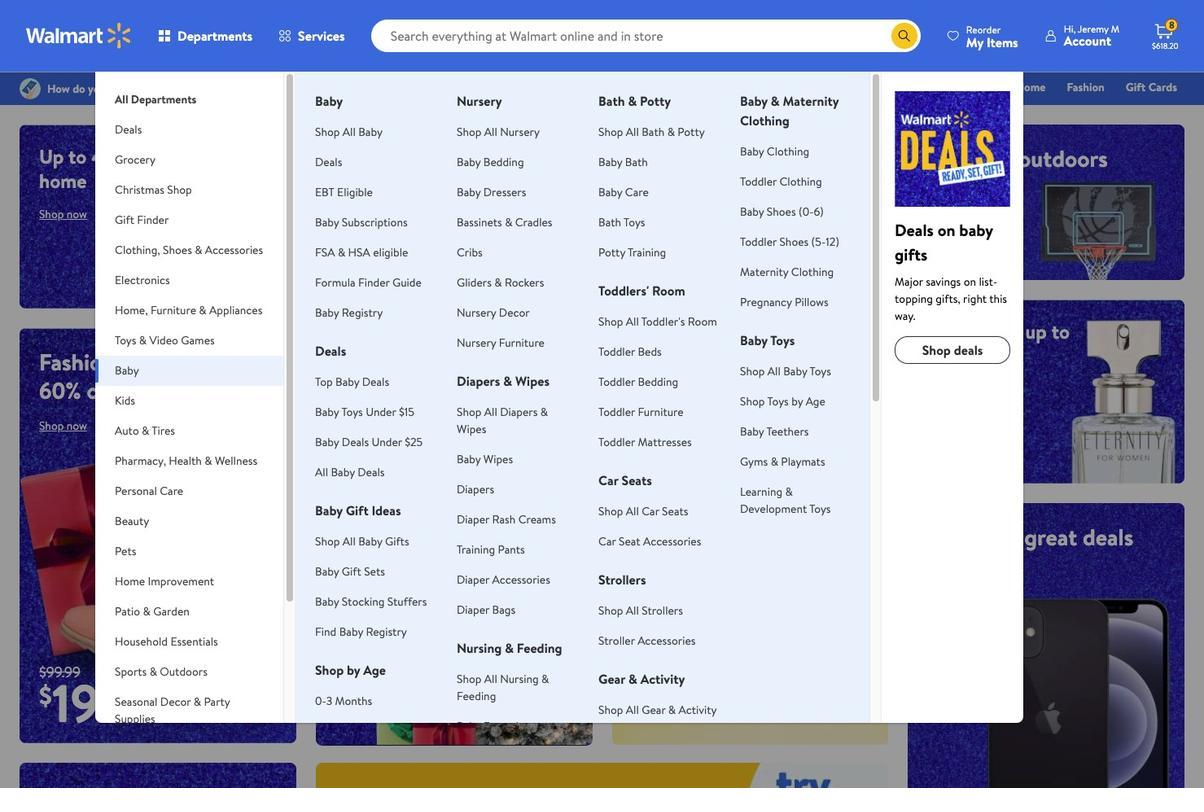 Task type: describe. For each thing, give the bounding box(es) containing it.
shop inside shop all nursing & feeding
[[457, 671, 482, 687]]

to for up to 50% off seasonal decor
[[365, 484, 383, 512]]

deals up top baby deals link
[[315, 342, 346, 360]]

baby for baby teethers
[[740, 423, 764, 440]]

0 vertical spatial formula
[[315, 274, 356, 291]]

0 vertical spatial by
[[792, 393, 803, 410]]

clothing for baby
[[767, 143, 809, 160]]

baby care
[[598, 184, 649, 200]]

to for up to 40% off home
[[68, 142, 87, 170]]

gift inside gift cards registry
[[1126, 79, 1146, 95]]

creams
[[518, 511, 556, 528]]

baby up 'baby toys under $15' link
[[335, 374, 359, 390]]

1 horizontal spatial room
[[688, 313, 717, 330]]

household essentials button
[[95, 627, 283, 657]]

playmats
[[781, 454, 825, 470]]

baby for baby gift ideas
[[315, 502, 343, 519]]

fashion gifts up to 60% off
[[39, 346, 223, 406]]

toys up shop all baby toys
[[770, 331, 795, 349]]

0 vertical spatial room
[[652, 282, 685, 300]]

furniture for nursery
[[499, 335, 545, 351]]

1 vertical spatial departments
[[131, 91, 197, 107]]

baby right find
[[339, 624, 363, 640]]

was dollar $99.99, now dollar 19.99 group
[[20, 662, 126, 743]]

mattresses
[[638, 434, 692, 450]]

bath up "shop all bath & potty"
[[598, 92, 625, 110]]

shop all baby toys link
[[740, 363, 831, 379]]

nursery for nursery furniture
[[457, 335, 496, 351]]

gift cards registry
[[990, 79, 1177, 118]]

all down "gear & activity"
[[626, 702, 639, 718]]

nursery for nursery
[[457, 92, 502, 110]]

gift finder button
[[95, 205, 283, 235]]

fashion for fashion
[[1067, 79, 1105, 95]]

sports & outdoors deals
[[928, 142, 1108, 203]]

toddler shoes (5-12)
[[740, 234, 839, 250]]

christmas shop link
[[767, 78, 860, 96]]

health
[[169, 453, 202, 469]]

top baby deals
[[315, 374, 389, 390]]

shop inside "link"
[[922, 341, 951, 359]]

deals inside the deals on baby gifts major savings on list- topping gifts, right this way.
[[895, 219, 934, 241]]

1 vertical spatial seats
[[662, 503, 688, 519]]

baby left gifts
[[358, 533, 382, 550]]

deals up 'baby toys under $15' link
[[362, 374, 389, 390]]

clothing for maternity
[[791, 264, 834, 280]]

toys & video games
[[115, 332, 215, 348]]

off inside fashion gifts up to 60% off
[[87, 374, 117, 406]]

maternity clothing
[[740, 264, 834, 280]]

0 vertical spatial nursing
[[457, 639, 502, 657]]

60%
[[39, 374, 81, 406]]

all for baby gift ideas
[[343, 533, 356, 550]]

car for seats
[[598, 471, 619, 489]]

baby deals under $25 link
[[315, 434, 423, 450]]

12)
[[826, 234, 839, 250]]

list-
[[979, 274, 998, 290]]

nursery decor link
[[457, 305, 530, 321]]

bath toys
[[598, 214, 645, 230]]

99
[[101, 676, 126, 707]]

& inside 'baby & maternity clothing'
[[771, 92, 780, 110]]

sports for sports & outdoors
[[115, 664, 147, 680]]

all for diapers & wipes
[[484, 404, 497, 420]]

shop all toddler's room link
[[598, 313, 717, 330]]

to inside fashion gifts up to 60% off
[[202, 346, 223, 378]]

baby toys under $15
[[315, 404, 414, 420]]

home,
[[115, 302, 148, 318]]

baby clothing
[[740, 143, 809, 160]]

maternity inside 'baby & maternity clothing'
[[783, 92, 839, 110]]

shop now link for $99.99
[[39, 206, 87, 222]]

shoes for baby
[[767, 204, 796, 220]]

2 vertical spatial wipes
[[484, 451, 513, 467]]

decor for seasonal
[[160, 694, 191, 710]]

baby up the eligible
[[358, 124, 383, 140]]

65%
[[692, 484, 733, 516]]

baby for baby deals under $25
[[315, 434, 339, 450]]

shop now for $99.99
[[39, 206, 87, 222]]

deals up ebt
[[315, 154, 342, 170]]

0 vertical spatial wipes
[[515, 372, 550, 390]]

toddler furniture link
[[598, 404, 684, 420]]

up for up to 50% off seasonal decor
[[335, 484, 360, 512]]

shop now link for $
[[39, 418, 87, 434]]

cradles
[[515, 214, 552, 230]]

& inside seasonal decor & party supplies
[[194, 694, 201, 710]]

clothing, shoes & accessories button
[[95, 235, 283, 265]]

grocery & essentials
[[576, 79, 678, 95]]

0 vertical spatial seats
[[622, 471, 652, 489]]

pregnancy pillows link
[[740, 294, 829, 310]]

beds
[[638, 344, 662, 360]]

bags
[[492, 602, 516, 618]]

auto
[[115, 423, 139, 439]]

50% inside fragrances up to 50% off
[[928, 342, 964, 370]]

toddler for toddler beds
[[598, 344, 635, 360]]

maternity clothing link
[[740, 264, 834, 280]]

gift finder link
[[691, 78, 761, 96]]

baby up shop toys by age
[[783, 363, 807, 379]]

now for $
[[67, 418, 87, 434]]

sets
[[364, 563, 385, 580]]

all baby deals
[[315, 464, 385, 480]]

baby toys
[[740, 331, 795, 349]]

home
[[39, 167, 87, 195]]

$99.99 $ 19 99
[[39, 662, 126, 739]]

shop all gear & activity link
[[598, 702, 717, 718]]

all for nursing & feeding
[[484, 671, 497, 687]]

car seat accessories link
[[598, 533, 701, 550]]

(5-
[[811, 234, 826, 250]]

1 vertical spatial formula
[[484, 718, 524, 734]]

1 vertical spatial by
[[347, 661, 360, 679]]

up inside fragrances up to 50% off
[[1026, 318, 1047, 345]]

deals down baby deals under $25 link
[[358, 464, 385, 480]]

gift left ideas
[[346, 502, 369, 519]]

50% inside "up to 50% off seasonal decor"
[[388, 484, 424, 512]]

sports for sports & outdoors deals
[[928, 142, 992, 174]]

deals on baby gifts major savings on list- topping gifts, right this way.
[[895, 219, 1007, 324]]

& inside shop all nursing & feeding
[[541, 671, 549, 687]]

all for bath & potty
[[626, 124, 639, 140]]

baby for baby registry
[[315, 305, 339, 321]]

top for top tech, great deals
[[928, 521, 963, 553]]

toddler mattresses link
[[598, 434, 692, 450]]

walmart image
[[26, 23, 132, 49]]

one debit link
[[1045, 101, 1115, 119]]

baby for baby bath
[[598, 154, 622, 170]]

baby care link
[[598, 184, 649, 200]]

baby registry
[[315, 305, 383, 321]]

right
[[963, 291, 987, 307]]

& inside shop all diapers & wipes
[[540, 404, 548, 420]]

care for baby care
[[625, 184, 649, 200]]

deals for top
[[1083, 521, 1134, 553]]

0 vertical spatial age
[[806, 393, 826, 410]]

toys inside learning & development toys
[[809, 501, 831, 517]]

baby for baby shoes (0-6)
[[740, 204, 764, 220]]

shoes for toddler
[[780, 234, 809, 250]]

toys up potty training link
[[624, 214, 645, 230]]

0-
[[315, 693, 326, 709]]

0 vertical spatial activity
[[641, 670, 685, 688]]

nursery for nursery decor
[[457, 305, 496, 321]]

baby for baby toys
[[740, 331, 768, 349]]

1 vertical spatial registry
[[342, 305, 383, 321]]

toys down the top baby deals
[[341, 404, 363, 420]]

stocking
[[342, 594, 385, 610]]

toys up baby teethers link
[[767, 393, 789, 410]]

grocery button
[[95, 145, 283, 175]]

& inside 'dropdown button'
[[199, 302, 207, 318]]

shoes for clothing,
[[163, 242, 192, 258]]

shop all diapers & wipes
[[457, 404, 548, 437]]

clothing, shoes & accessories
[[115, 242, 263, 258]]

account
[[1064, 32, 1111, 50]]

find baby registry
[[315, 624, 407, 640]]

training pants link
[[457, 541, 525, 558]]

top for top baby deals
[[315, 374, 333, 390]]

shop all diapers & wipes link
[[457, 404, 548, 437]]

toddler for toddler shoes (5-12)
[[740, 234, 777, 250]]

baby shoes (0-6)
[[740, 204, 824, 220]]

diaper bags link
[[457, 602, 516, 618]]

tech,
[[969, 521, 1019, 553]]

car seats
[[598, 471, 652, 489]]

$99.99
[[39, 662, 81, 682]]

baby for baby stocking stuffers
[[315, 594, 339, 610]]

gift cards link
[[1119, 78, 1185, 96]]

gifts inside fashion gifts up to 60% off
[[120, 346, 166, 378]]

pillows
[[795, 294, 829, 310]]

diaper for diaper rash creams
[[457, 511, 490, 528]]

bath down bath & potty
[[642, 124, 665, 140]]

gifts
[[385, 533, 409, 550]]

departments inside popup button
[[178, 27, 252, 45]]

seasonal
[[115, 694, 158, 710]]

grocery for grocery & essentials
[[576, 79, 616, 95]]

1 horizontal spatial training
[[628, 244, 666, 261]]

off inside fragrances up to 50% off
[[968, 342, 994, 370]]

baby for baby gift sets
[[315, 563, 339, 580]]

8 $618.20
[[1152, 18, 1179, 51]]

auto & tires button
[[95, 416, 283, 446]]

nursery up baby bedding link
[[500, 124, 540, 140]]

baby for baby care
[[598, 184, 622, 200]]

baby for baby toys under $15
[[315, 404, 339, 420]]

finder for gift finder dropdown button
[[137, 212, 169, 228]]

decor for nursery
[[499, 305, 530, 321]]

0 horizontal spatial gear
[[598, 670, 625, 688]]

video
[[149, 332, 178, 348]]

gift inside gift finder link
[[699, 79, 719, 95]]

toddler clothing link
[[740, 173, 822, 190]]

shop toys by age
[[740, 393, 826, 410]]

bath up the "baby care" link
[[625, 154, 648, 170]]

toddler beds
[[598, 344, 662, 360]]

cards
[[1149, 79, 1177, 95]]

now for $99.99
[[67, 206, 87, 222]]

eligible
[[337, 184, 373, 200]]

all up 40%
[[115, 91, 128, 107]]

bedding for toddler bedding
[[638, 374, 678, 390]]

registry for find baby registry
[[366, 624, 407, 640]]

$
[[39, 677, 52, 713]]

baby for baby subscriptions
[[315, 214, 339, 230]]

car seat accessories
[[598, 533, 701, 550]]

auto & tires
[[115, 423, 175, 439]]

personal care button
[[95, 476, 283, 506]]

home for home
[[1016, 79, 1046, 95]]

0 horizontal spatial potty
[[598, 244, 625, 261]]

essentials inside 'grocery & essentials' link
[[629, 79, 678, 95]]

clothing inside 'baby & maternity clothing'
[[740, 112, 790, 129]]

shop all baby gifts
[[315, 533, 409, 550]]

19
[[52, 667, 99, 739]]

finder for formula finder guide 'link'
[[358, 274, 390, 291]]

ideas
[[372, 502, 401, 519]]

great
[[1024, 521, 1077, 553]]

shop now link for up to 65% off
[[335, 548, 383, 564]]

baby down baby deals under $25 link
[[331, 464, 355, 480]]

gift inside gift finder dropdown button
[[115, 212, 134, 228]]

1 horizontal spatial potty
[[640, 92, 671, 110]]

baby
[[959, 219, 993, 241]]

baby for baby bedding
[[457, 154, 481, 170]]

finder for gift finder link
[[721, 79, 754, 95]]

ebt
[[315, 184, 334, 200]]

gliders
[[457, 274, 492, 291]]

under for toys
[[366, 404, 396, 420]]



Task type: vqa. For each thing, say whether or not it's contained in the screenshot.
the bottommost 'cake'
no



Task type: locate. For each thing, give the bounding box(es) containing it.
gift finder for gift finder link
[[699, 79, 754, 95]]

shoes left (5-
[[780, 234, 809, 250]]

baby for baby clothing
[[740, 143, 764, 160]]

& inside dropdown button
[[142, 423, 149, 439]]

deals up major
[[895, 219, 934, 241]]

shop now for up to 65% off
[[335, 548, 383, 564]]

50%
[[928, 342, 964, 370], [388, 484, 424, 512]]

0 vertical spatial diapers
[[457, 372, 500, 390]]

baby up the shop all baby 'link'
[[315, 92, 343, 110]]

activity
[[641, 670, 685, 688], [679, 702, 717, 718]]

pants
[[498, 541, 525, 558]]

grocery & essentials link
[[569, 78, 685, 96]]

toddler for toddler furniture
[[598, 404, 635, 420]]

0 vertical spatial 50%
[[928, 342, 964, 370]]

christmas shop button
[[95, 175, 283, 205]]

ebt eligible
[[315, 184, 373, 200]]

training up toddlers' room
[[628, 244, 666, 261]]

furniture up toys & video games
[[151, 302, 196, 318]]

toys up shop toys by age
[[810, 363, 831, 379]]

shop toys by age link
[[740, 393, 826, 410]]

1 vertical spatial grocery
[[115, 151, 155, 168]]

1 horizontal spatial grocery
[[576, 79, 616, 95]]

baby for baby dressers
[[457, 184, 481, 200]]

kids
[[115, 392, 135, 409]]

baby dressers link
[[457, 184, 526, 200]]

all for car seats
[[626, 503, 639, 519]]

off for up to 65% off
[[739, 484, 769, 516]]

feeding up shop all nursing & feeding
[[517, 639, 562, 657]]

all down bath & potty
[[626, 124, 639, 140]]

seats up shop all car seats
[[622, 471, 652, 489]]

0 vertical spatial electronics
[[874, 79, 929, 95]]

by up teethers
[[792, 393, 803, 410]]

1 horizontal spatial 50%
[[928, 342, 964, 370]]

all for baby toys
[[768, 363, 781, 379]]

off inside up to 40% off home
[[134, 142, 160, 170]]

clothing up 'toddler clothing'
[[767, 143, 809, 160]]

all down diapers & wipes
[[484, 404, 497, 420]]

all
[[659, 527, 670, 544]]

baby teethers
[[740, 423, 809, 440]]

0 vertical spatial gear
[[598, 670, 625, 688]]

up down all baby deals link
[[335, 484, 360, 512]]

sports up the seasonal
[[115, 664, 147, 680]]

bedding for baby bedding
[[484, 154, 524, 170]]

1 horizontal spatial essentials
[[629, 79, 678, 95]]

1 horizontal spatial gear
[[642, 702, 666, 718]]

care down health
[[160, 483, 183, 499]]

all inside shop all diapers & wipes
[[484, 404, 497, 420]]

essentials inside 'household essentials' dropdown button
[[170, 633, 218, 650]]

car up shop all link
[[642, 503, 659, 519]]

by
[[792, 393, 803, 410], [347, 661, 360, 679]]

diaper accessories
[[457, 572, 550, 588]]

diaper for diaper accessories
[[457, 572, 490, 588]]

off
[[134, 142, 160, 170], [968, 342, 994, 370], [87, 374, 117, 406], [428, 484, 454, 512], [739, 484, 769, 516]]

nursery
[[457, 92, 502, 110], [500, 124, 540, 140], [457, 305, 496, 321], [457, 335, 496, 351]]

up inside fashion gifts up to 60% off
[[172, 346, 197, 378]]

fashion inside fashion gifts up to 60% off
[[39, 346, 115, 378]]

to inside fragrances up to 50% off
[[1052, 318, 1070, 345]]

pharmacy,
[[115, 453, 166, 469]]

dressers
[[484, 184, 526, 200]]

room
[[652, 282, 685, 300], [688, 313, 717, 330]]

diapers inside shop all diapers & wipes
[[500, 404, 538, 420]]

up for up to 65% off
[[631, 484, 660, 516]]

1 vertical spatial finder
[[137, 212, 169, 228]]

under left $15
[[366, 404, 396, 420]]

strollers up shop all strollers in the bottom of the page
[[598, 571, 646, 589]]

shop all
[[631, 527, 670, 544]]

1 horizontal spatial fashion
[[1067, 79, 1105, 95]]

bath & potty
[[598, 92, 671, 110]]

top left tech,
[[928, 521, 963, 553]]

all
[[115, 91, 128, 107], [343, 124, 356, 140], [484, 124, 497, 140], [626, 124, 639, 140], [626, 313, 639, 330], [768, 363, 781, 379], [484, 404, 497, 420], [315, 464, 328, 480], [626, 503, 639, 519], [343, 533, 356, 550], [626, 603, 639, 619], [484, 671, 497, 687], [626, 702, 639, 718]]

finder inside dropdown button
[[137, 212, 169, 228]]

potty down gift finder link
[[678, 124, 705, 140]]

all up shop toys by age
[[768, 363, 781, 379]]

0 vertical spatial finder
[[721, 79, 754, 95]]

0 horizontal spatial furniture
[[151, 302, 196, 318]]

0 vertical spatial christmas shop
[[775, 79, 853, 95]]

0 horizontal spatial christmas
[[115, 182, 164, 198]]

toddler down toddler bedding
[[598, 404, 635, 420]]

baby down shop all baby gifts link
[[315, 563, 339, 580]]

0 horizontal spatial 50%
[[388, 484, 424, 512]]

toys down home,
[[115, 332, 136, 348]]

nursing down nursing & feeding
[[500, 671, 539, 687]]

2 vertical spatial registry
[[366, 624, 407, 640]]

christmas shop for christmas shop link
[[775, 79, 853, 95]]

deals inside shop deals "link"
[[954, 341, 983, 359]]

off inside "up to 50% off seasonal decor"
[[428, 484, 454, 512]]

personal
[[115, 483, 157, 499]]

baby down the pregnancy
[[740, 331, 768, 349]]

0 horizontal spatial training
[[457, 541, 495, 558]]

electronics for electronics link
[[874, 79, 929, 95]]

furniture for toddler
[[638, 404, 684, 420]]

shop now for $
[[39, 418, 87, 434]]

all for baby
[[343, 124, 356, 140]]

1 vertical spatial activity
[[679, 702, 717, 718]]

shop now link
[[39, 206, 87, 222], [928, 214, 976, 230], [335, 388, 436, 427], [39, 418, 87, 434], [335, 548, 383, 564]]

shoes down gift finder dropdown button
[[163, 242, 192, 258]]

decor
[[411, 509, 460, 536]]

0 horizontal spatial formula
[[315, 274, 356, 291]]

home for home improvement
[[115, 573, 145, 590]]

care down baby bath link
[[625, 184, 649, 200]]

gifts inside the deals on baby gifts major savings on list- topping gifts, right this way.
[[895, 243, 928, 265]]

1 vertical spatial top
[[928, 521, 963, 553]]

christmas shop for christmas shop dropdown button
[[115, 182, 192, 198]]

development
[[740, 501, 807, 517]]

potty down bath toys 'link'
[[598, 244, 625, 261]]

up for up to 40% off home
[[39, 142, 64, 170]]

home up registry link in the right of the page
[[1016, 79, 1046, 95]]

registry down home link
[[990, 102, 1031, 118]]

feeding up the baby formula link
[[457, 688, 496, 704]]

furniture for home,
[[151, 302, 196, 318]]

0 horizontal spatial decor
[[160, 694, 191, 710]]

1 vertical spatial deals
[[954, 341, 983, 359]]

bedding up dressers
[[484, 154, 524, 170]]

baby up baby clothing link
[[740, 92, 768, 110]]

seasonal decor & party supplies button
[[95, 687, 283, 734]]

car up shop all car seats link
[[598, 471, 619, 489]]

baby up the "baby care" link
[[598, 154, 622, 170]]

1 horizontal spatial christmas shop
[[775, 79, 853, 95]]

fragrances up to 50% off
[[928, 318, 1070, 370]]

0 horizontal spatial sports
[[115, 664, 147, 680]]

deals right great
[[1083, 521, 1134, 553]]

feeding inside shop all nursing & feeding
[[457, 688, 496, 704]]

0 vertical spatial essentials
[[629, 79, 678, 95]]

walmart+ link
[[1121, 101, 1185, 119]]

car left the seat
[[598, 533, 616, 550]]

2 vertical spatial deals
[[1083, 521, 1134, 553]]

shop inside dropdown button
[[167, 182, 192, 198]]

baby for baby formula
[[457, 718, 481, 734]]

seats up all
[[662, 503, 688, 519]]

diaper for diaper bags
[[457, 602, 490, 618]]

find
[[315, 624, 337, 640]]

topping
[[895, 291, 933, 307]]

furniture inside 'dropdown button'
[[151, 302, 196, 318]]

toddler down "baby shoes (0-6)"
[[740, 234, 777, 250]]

shop inside shop all diapers & wipes
[[457, 404, 482, 420]]

1 diaper from the top
[[457, 511, 490, 528]]

1 vertical spatial potty
[[678, 124, 705, 140]]

all for strollers
[[626, 603, 639, 619]]

1 vertical spatial age
[[363, 661, 386, 679]]

supplies
[[115, 711, 155, 727]]

finder
[[721, 79, 754, 95], [137, 212, 169, 228], [358, 274, 390, 291]]

gear down stroller
[[598, 670, 625, 688]]

1 vertical spatial fashion
[[39, 346, 115, 378]]

essentials up "shop all bath & potty"
[[629, 79, 678, 95]]

1 horizontal spatial gifts
[[895, 243, 928, 265]]

baby stocking stuffers link
[[315, 594, 427, 610]]

gear & activity
[[598, 670, 685, 688]]

1 vertical spatial nursing
[[500, 671, 539, 687]]

1 vertical spatial wipes
[[457, 421, 486, 437]]

clothing
[[740, 112, 790, 129], [767, 143, 809, 160], [780, 173, 822, 190], [791, 264, 834, 280]]

on left baby
[[938, 219, 956, 241]]

baby for baby & maternity clothing
[[740, 92, 768, 110]]

baby deals under $25
[[315, 434, 423, 450]]

kids button
[[95, 386, 283, 416]]

up to 65% off
[[631, 484, 769, 516]]

baby up all baby deals
[[315, 434, 339, 450]]

decor
[[499, 305, 530, 321], [160, 694, 191, 710]]

1 vertical spatial gift finder
[[115, 212, 169, 228]]

gift finder for gift finder dropdown button
[[115, 212, 169, 228]]

tires
[[152, 423, 175, 439]]

1 vertical spatial strollers
[[642, 603, 683, 619]]

0 vertical spatial grocery
[[576, 79, 616, 95]]

toddler for toddler bedding
[[598, 374, 635, 390]]

departments up deals dropdown button
[[131, 91, 197, 107]]

reorder
[[966, 22, 1001, 36]]

1 horizontal spatial finder
[[358, 274, 390, 291]]

baby image
[[895, 91, 1011, 207]]

1 horizontal spatial home
[[1016, 79, 1046, 95]]

baby for baby wipes
[[457, 451, 481, 467]]

pregnancy pillows
[[740, 294, 829, 310]]

to
[[68, 142, 87, 170], [1052, 318, 1070, 345], [202, 346, 223, 378], [365, 484, 383, 512], [666, 484, 687, 516]]

0 horizontal spatial top
[[315, 374, 333, 390]]

decor down rockers
[[499, 305, 530, 321]]

1 vertical spatial gear
[[642, 702, 666, 718]]

0 horizontal spatial on
[[938, 219, 956, 241]]

wipes inside shop all diapers & wipes
[[457, 421, 486, 437]]

nursing down diaper bags
[[457, 639, 502, 657]]

0 horizontal spatial seats
[[622, 471, 652, 489]]

nursery down nursery decor link
[[457, 335, 496, 351]]

grocery inside 'dropdown button'
[[115, 151, 155, 168]]

home, furniture & appliances
[[115, 302, 262, 318]]

electronics button
[[95, 265, 283, 296]]

wipes up baby wipes
[[457, 421, 486, 437]]

up inside "up to 50% off seasonal decor"
[[335, 484, 360, 512]]

baby registry link
[[315, 305, 383, 321]]

1 vertical spatial maternity
[[740, 264, 789, 280]]

2 horizontal spatial potty
[[678, 124, 705, 140]]

registry inside gift cards registry
[[990, 102, 1031, 118]]

0 vertical spatial care
[[625, 184, 649, 200]]

now for up to 65% off
[[363, 548, 383, 564]]

maternity up baby clothing link
[[783, 92, 839, 110]]

baby for baby dropdown button at the left
[[115, 362, 139, 379]]

2 vertical spatial potty
[[598, 244, 625, 261]]

registry for gift cards registry
[[990, 102, 1031, 118]]

baby inside 'baby & maternity clothing'
[[740, 92, 768, 110]]

shop all nursing & feeding link
[[457, 671, 549, 704]]

(0-
[[799, 204, 814, 220]]

0 vertical spatial furniture
[[151, 302, 196, 318]]

0 vertical spatial on
[[938, 219, 956, 241]]

0 vertical spatial home
[[1016, 79, 1046, 95]]

toddler bedding
[[598, 374, 678, 390]]

home up patio
[[115, 573, 145, 590]]

baby up 'kids'
[[115, 362, 139, 379]]

seasonal decor & party supplies
[[115, 694, 230, 727]]

2 vertical spatial diaper
[[457, 602, 490, 618]]

shoes inside clothing, shoes & accessories dropdown button
[[163, 242, 192, 258]]

services button
[[266, 16, 358, 55]]

1 vertical spatial car
[[642, 503, 659, 519]]

toddler mattresses
[[598, 434, 692, 450]]

shop all car seats link
[[598, 503, 688, 519]]

baby up baby dressers
[[457, 154, 481, 170]]

baby bedding
[[457, 154, 524, 170]]

baby subscriptions link
[[315, 214, 408, 230]]

fashion for fashion gifts up to 60% off
[[39, 346, 115, 378]]

christmas inside dropdown button
[[115, 182, 164, 198]]

1 horizontal spatial on
[[964, 274, 976, 290]]

registry down formula finder guide 'link'
[[342, 305, 383, 321]]

1 horizontal spatial feeding
[[517, 639, 562, 657]]

up up "shop all" on the right of page
[[631, 484, 660, 516]]

shop all strollers
[[598, 603, 683, 619]]

1 vertical spatial diaper
[[457, 572, 490, 588]]

find baby registry link
[[315, 624, 407, 640]]

0 vertical spatial car
[[598, 471, 619, 489]]

1 vertical spatial under
[[372, 434, 402, 450]]

1 vertical spatial sports
[[115, 664, 147, 680]]

0 horizontal spatial fashion
[[39, 346, 115, 378]]

gifts,
[[936, 291, 961, 307]]

car
[[598, 471, 619, 489], [642, 503, 659, 519], [598, 533, 616, 550]]

eligible
[[373, 244, 408, 261]]

clothing for toddler
[[780, 173, 822, 190]]

gear down "gear & activity"
[[642, 702, 666, 718]]

baby inside baby dropdown button
[[115, 362, 139, 379]]

activity up the shop all gear & activity
[[641, 670, 685, 688]]

1 vertical spatial electronics
[[115, 272, 170, 288]]

deals for sports
[[928, 171, 978, 203]]

1 vertical spatial on
[[964, 274, 976, 290]]

care for personal care
[[160, 483, 183, 499]]

christmas shop inside christmas shop dropdown button
[[115, 182, 192, 198]]

training left pants
[[457, 541, 495, 558]]

1 horizontal spatial up
[[1026, 318, 1047, 345]]

outdoors
[[1019, 142, 1108, 174]]

services
[[298, 27, 345, 45]]

formula down shop all nursing & feeding
[[484, 718, 524, 734]]

diaper down diapers link
[[457, 511, 490, 528]]

diapers for diapers & wipes
[[457, 372, 500, 390]]

patio & garden
[[115, 603, 190, 620]]

shop all nursing & feeding
[[457, 671, 549, 704]]

1 vertical spatial furniture
[[499, 335, 545, 351]]

& inside sports & outdoors deals
[[998, 142, 1013, 174]]

wipes up shop all diapers & wipes
[[515, 372, 550, 390]]

electronics
[[874, 79, 929, 95], [115, 272, 170, 288]]

care inside dropdown button
[[160, 483, 183, 499]]

toddler down baby clothing
[[740, 173, 777, 190]]

registry link
[[983, 101, 1039, 119]]

$618.20
[[1152, 40, 1179, 51]]

accessories inside dropdown button
[[205, 242, 263, 258]]

registry down baby stocking stuffers
[[366, 624, 407, 640]]

clothing up pillows
[[791, 264, 834, 280]]

0 vertical spatial decor
[[499, 305, 530, 321]]

1 horizontal spatial bedding
[[638, 374, 678, 390]]

1 vertical spatial feeding
[[457, 688, 496, 704]]

jeremy
[[1078, 22, 1109, 36]]

2 horizontal spatial finder
[[721, 79, 754, 95]]

up inside up to 40% off home
[[39, 142, 64, 170]]

fragrances
[[928, 318, 1021, 345]]

search icon image
[[898, 29, 911, 42]]

christmas shop
[[775, 79, 853, 95], [115, 182, 192, 198]]

home improvement
[[115, 573, 214, 590]]

1 vertical spatial room
[[688, 313, 717, 330]]

all for toddlers' room
[[626, 313, 639, 330]]

off for up to 40% off home
[[134, 142, 160, 170]]

toddler down toddler beds link
[[598, 374, 635, 390]]

Search search field
[[371, 20, 921, 52]]

baby & maternity clothing
[[740, 92, 839, 129]]

1 horizontal spatial up
[[335, 484, 360, 512]]

2 horizontal spatial up
[[631, 484, 660, 516]]

1 vertical spatial training
[[457, 541, 495, 558]]

toddlers'
[[598, 282, 649, 300]]

0 horizontal spatial gift finder
[[115, 212, 169, 228]]

0 vertical spatial maternity
[[783, 92, 839, 110]]

christmas for christmas shop link
[[775, 79, 825, 95]]

furniture down nursery decor link
[[499, 335, 545, 351]]

0 vertical spatial training
[[628, 244, 666, 261]]

furniture up the mattresses
[[638, 404, 684, 420]]

1 vertical spatial decor
[[160, 694, 191, 710]]

0 horizontal spatial electronics
[[115, 272, 170, 288]]

deals inside deals dropdown button
[[115, 121, 142, 138]]

sports inside dropdown button
[[115, 664, 147, 680]]

top up the baby toys under $15
[[315, 374, 333, 390]]

baby up toddler clothing link
[[740, 143, 764, 160]]

toddler for toddler clothing
[[740, 173, 777, 190]]

1 horizontal spatial gift finder
[[699, 79, 754, 95]]

0-3 months link
[[315, 693, 372, 709]]

bassinets & cradles
[[457, 214, 552, 230]]

diapers for diapers link
[[457, 481, 494, 497]]

baby down formula finder guide 'link'
[[315, 305, 339, 321]]

baby down shop all nursing & feeding link
[[457, 718, 481, 734]]

electronics for electronics "dropdown button"
[[115, 272, 170, 288]]

christmas down 40%
[[115, 182, 164, 198]]

to inside up to 40% off home
[[68, 142, 87, 170]]

& inside learning & development toys
[[785, 484, 793, 500]]

0 vertical spatial feeding
[[517, 639, 562, 657]]

0 vertical spatial top
[[315, 374, 333, 390]]

to inside "up to 50% off seasonal decor"
[[365, 484, 383, 512]]

christmas shop inside christmas shop link
[[775, 79, 853, 95]]

gifts up 'kids'
[[120, 346, 166, 378]]

deals inside sports & outdoors deals
[[928, 171, 978, 203]]

1 vertical spatial christmas
[[115, 182, 164, 198]]

decor inside seasonal decor & party supplies
[[160, 694, 191, 710]]

baby up the bassinets
[[457, 184, 481, 200]]

grocery for grocery
[[115, 151, 155, 168]]

gift left sets
[[342, 563, 361, 580]]

all down nursing & feeding
[[484, 671, 497, 687]]

diaper accessories link
[[457, 572, 550, 588]]

nursery down gliders
[[457, 305, 496, 321]]

nursing inside shop all nursing & feeding
[[500, 671, 539, 687]]

toys right development in the bottom of the page
[[809, 501, 831, 517]]

1 vertical spatial diapers
[[500, 404, 538, 420]]

gift finder inside dropdown button
[[115, 212, 169, 228]]

departments up all departments link
[[178, 27, 252, 45]]

all for nursery
[[484, 124, 497, 140]]

all up shop all link
[[626, 503, 639, 519]]

shop all baby gifts link
[[315, 533, 409, 550]]

baby down 'toddler clothing'
[[740, 204, 764, 220]]

nursery furniture
[[457, 335, 545, 351]]

1 horizontal spatial electronics
[[874, 79, 929, 95]]

car for seat
[[598, 533, 616, 550]]

0 vertical spatial strollers
[[598, 571, 646, 589]]

toys inside dropdown button
[[115, 332, 136, 348]]

3 diaper from the top
[[457, 602, 490, 618]]

finder up baby clothing
[[721, 79, 754, 95]]

seat
[[619, 533, 641, 550]]

shop deals link
[[895, 336, 1011, 364]]

seats
[[622, 471, 652, 489], [662, 503, 688, 519]]

hsa
[[348, 244, 370, 261]]

off down "gyms"
[[739, 484, 769, 516]]

0 horizontal spatial grocery
[[115, 151, 155, 168]]

home inside dropdown button
[[115, 573, 145, 590]]

electronics inside "dropdown button"
[[115, 272, 170, 288]]

bassinets & cradles link
[[457, 214, 552, 230]]

Walmart Site-Wide search field
[[371, 20, 921, 52]]

under for deals
[[372, 434, 402, 450]]

bassinets
[[457, 214, 502, 230]]

0 horizontal spatial home
[[115, 573, 145, 590]]

1 horizontal spatial care
[[625, 184, 649, 200]]

deals up all baby deals link
[[342, 434, 369, 450]]

formula finder guide
[[315, 274, 422, 291]]

2 diaper from the top
[[457, 572, 490, 588]]

to for up to 65% off
[[666, 484, 687, 516]]

all inside shop all nursing & feeding
[[484, 671, 497, 687]]

clothing up baby clothing
[[740, 112, 790, 129]]

party
[[204, 694, 230, 710]]

2 vertical spatial furniture
[[638, 404, 684, 420]]

toddler for toddler mattresses
[[598, 434, 635, 450]]

0 vertical spatial gift finder
[[699, 79, 754, 95]]

sports inside sports & outdoors deals
[[928, 142, 992, 174]]

off for up to 50% off seasonal decor
[[428, 484, 454, 512]]

1 vertical spatial christmas shop
[[115, 182, 192, 198]]

christmas for christmas shop dropdown button
[[115, 182, 164, 198]]

reorder my items
[[966, 22, 1018, 51]]

0 vertical spatial christmas
[[775, 79, 825, 95]]

all up "baby gift ideas"
[[315, 464, 328, 480]]

bath down baby care
[[598, 214, 621, 230]]

shop all gear & activity
[[598, 702, 717, 718]]

0 vertical spatial under
[[366, 404, 396, 420]]

decor down outdoors
[[160, 694, 191, 710]]

40%
[[91, 142, 129, 170]]

outdoors
[[160, 664, 208, 680]]

on up right
[[964, 274, 976, 290]]

potty up "shop all bath & potty"
[[640, 92, 671, 110]]

0 horizontal spatial care
[[160, 483, 183, 499]]



